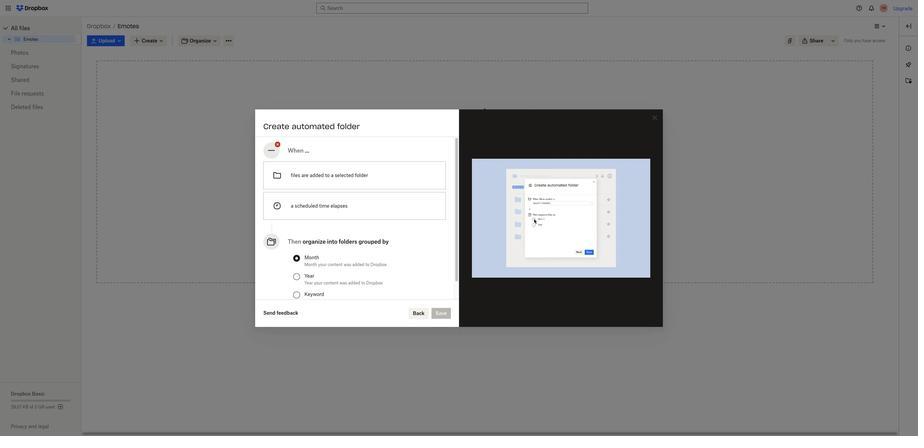 Task type: describe. For each thing, give the bounding box(es) containing it.
Year radio
[[293, 273, 300, 280]]

all files
[[11, 25, 30, 32]]

0 horizontal spatial from
[[461, 206, 471, 212]]

was for month
[[344, 262, 351, 267]]

the
[[471, 135, 478, 141]]

feedback
[[277, 310, 298, 316]]

and for legal
[[28, 424, 37, 429]]

automated
[[292, 122, 335, 131]]

kb
[[23, 405, 29, 410]]

grouped
[[359, 238, 381, 245]]

group
[[305, 299, 317, 304]]

folders
[[339, 238, 357, 245]]

your for year
[[314, 280, 323, 285]]

elapses
[[331, 203, 348, 209]]

legal
[[38, 424, 49, 429]]

manage
[[468, 244, 487, 250]]

0 vertical spatial this
[[462, 187, 470, 193]]

deleted files
[[11, 104, 43, 110]]

shared link
[[11, 73, 71, 87]]

share button
[[798, 35, 828, 46]]

create automated folder dialog
[[255, 109, 663, 327]]

drop
[[456, 128, 467, 134]]

2 vertical spatial this
[[511, 244, 519, 250]]

Keyword radio
[[293, 291, 300, 298]]

of
[[30, 405, 33, 410]]

1 horizontal spatial emotes
[[118, 23, 139, 30]]

only you have access
[[845, 38, 886, 43]]

organize
[[303, 238, 326, 245]]

files for drop
[[469, 128, 478, 134]]

upload,
[[497, 128, 514, 134]]

access
[[444, 187, 460, 193]]

1 vertical spatial a
[[291, 203, 294, 209]]

more ways to add content element
[[427, 169, 543, 261]]

create automated folder
[[263, 122, 360, 131]]

was for year
[[340, 280, 347, 285]]

open details pane image
[[905, 22, 913, 30]]

open pinned items image
[[905, 61, 913, 69]]

by inside keyword group by specific keywords
[[318, 299, 323, 304]]

dropbox logo - go to the homepage image
[[14, 3, 51, 14]]

send feedback
[[263, 310, 298, 316]]

create
[[263, 122, 289, 131]]

to inside year year your content was added to dropbox
[[361, 280, 365, 285]]

back button
[[409, 308, 429, 319]]

1 year from the top
[[305, 273, 314, 279]]

1 horizontal spatial from
[[486, 187, 496, 193]]

signatures link
[[11, 59, 71, 73]]

google
[[473, 206, 489, 212]]

dropbox inside year year your content was added to dropbox
[[366, 280, 383, 285]]

are
[[302, 172, 309, 178]]

28.57 kb of 2 gb used
[[11, 405, 55, 410]]

photos
[[11, 49, 29, 56]]

have
[[863, 38, 872, 43]]

upgrade link
[[894, 5, 913, 11]]

open information panel image
[[905, 44, 913, 52]]

back
[[413, 310, 425, 316]]

emotes link
[[14, 35, 75, 43]]

share and manage access to this folder
[[444, 244, 533, 250]]

28.57
[[11, 405, 22, 410]]

used
[[46, 405, 55, 410]]

request files to be added to this folder
[[444, 225, 531, 231]]

dropbox inside month month your content was added to dropbox
[[371, 262, 387, 267]]

send
[[263, 310, 276, 316]]

photos link
[[11, 46, 71, 59]]

requests
[[22, 90, 44, 97]]

keywords
[[340, 299, 358, 304]]

time
[[319, 203, 330, 209]]

1 horizontal spatial by
[[382, 238, 389, 245]]

ways
[[468, 170, 480, 175]]

deleted
[[11, 104, 31, 110]]

files for deleted
[[32, 104, 43, 110]]

keyword group by specific keywords
[[305, 291, 358, 304]]

request
[[444, 225, 463, 231]]

only
[[845, 38, 854, 43]]

files inside create automated folder dialog
[[291, 172, 300, 178]]

year year your content was added to dropbox
[[305, 273, 383, 285]]

dropbox / emotes
[[87, 23, 139, 30]]

be
[[481, 225, 486, 231]]

file
[[11, 90, 20, 97]]

emotes inside emotes link
[[23, 37, 38, 42]]

add
[[487, 170, 496, 175]]

/
[[113, 23, 116, 29]]

drop files here to upload, or use the 'upload' button
[[456, 128, 514, 141]]

content for year
[[324, 280, 338, 285]]

added inside year year your content was added to dropbox
[[348, 280, 360, 285]]



Task type: vqa. For each thing, say whether or not it's contained in the screenshot.
'here' on the right top of the page
yes



Task type: locate. For each thing, give the bounding box(es) containing it.
scheduled
[[295, 203, 318, 209]]

keyword
[[305, 291, 324, 297]]

content up keyword group by specific keywords
[[324, 280, 338, 285]]

files are added to a selected folder
[[291, 172, 368, 178]]

0 horizontal spatial and
[[28, 424, 37, 429]]

'upload'
[[480, 135, 498, 141]]

access for manage
[[488, 244, 504, 250]]

to left selected
[[325, 172, 330, 178]]

1 horizontal spatial and
[[458, 244, 467, 250]]

folder
[[337, 122, 360, 131], [355, 172, 368, 178], [471, 187, 484, 193], [518, 225, 531, 231], [520, 244, 533, 250]]

files left are
[[291, 172, 300, 178]]

to inside drop files here to upload, or use the 'upload' button
[[491, 128, 496, 134]]

was
[[344, 262, 351, 267], [340, 280, 347, 285]]

here
[[479, 128, 490, 134]]

by down "keyword" at the left
[[318, 299, 323, 304]]

0 vertical spatial your
[[498, 187, 507, 193]]

share left only
[[810, 38, 824, 44]]

0 vertical spatial content
[[497, 170, 515, 175]]

month down 'organize'
[[305, 262, 317, 267]]

added up year year your content was added to dropbox at the left bottom of page
[[353, 262, 365, 267]]

files right all
[[19, 25, 30, 32]]

send feedback button
[[263, 309, 298, 317]]

0 horizontal spatial by
[[318, 299, 323, 304]]

to
[[491, 128, 496, 134], [481, 170, 486, 175], [325, 172, 330, 178], [475, 225, 479, 231], [503, 225, 507, 231], [505, 244, 509, 250], [366, 262, 369, 267], [361, 280, 365, 285]]

deleted files link
[[11, 100, 71, 114]]

button
[[499, 135, 514, 141]]

added up keywords
[[348, 280, 360, 285]]

specific
[[324, 299, 339, 304]]

selected
[[335, 172, 354, 178]]

this right be
[[509, 225, 517, 231]]

your up "keyword" at the left
[[314, 280, 323, 285]]

year up "keyword" at the left
[[305, 280, 313, 285]]

content right add
[[497, 170, 515, 175]]

privacy
[[11, 424, 27, 429]]

share
[[810, 38, 824, 44], [444, 244, 457, 250]]

0 vertical spatial from
[[486, 187, 496, 193]]

from right the import
[[461, 206, 471, 212]]

was up year year your content was added to dropbox at the left bottom of page
[[344, 262, 351, 267]]

by right grouped
[[382, 238, 389, 245]]

2 vertical spatial your
[[314, 280, 323, 285]]

your inside 'more ways to add content' element
[[498, 187, 507, 193]]

content inside year year your content was added to dropbox
[[324, 280, 338, 285]]

0 vertical spatial month
[[305, 254, 319, 260]]

access inside 'more ways to add content' element
[[488, 244, 504, 250]]

drive
[[490, 206, 502, 212]]

share inside share "button"
[[810, 38, 824, 44]]

signatures
[[11, 63, 39, 70]]

you
[[855, 38, 862, 43]]

year right year option
[[305, 273, 314, 279]]

1 vertical spatial content
[[328, 262, 343, 267]]

was inside month month your content was added to dropbox
[[344, 262, 351, 267]]

0 vertical spatial was
[[344, 262, 351, 267]]

0 horizontal spatial emotes
[[23, 37, 38, 42]]

then
[[288, 238, 301, 245]]

added inside 'more ways to add content' element
[[488, 225, 502, 231]]

1 vertical spatial by
[[318, 299, 323, 304]]

a scheduled time elapses
[[291, 203, 348, 209]]

this
[[462, 187, 470, 193], [509, 225, 517, 231], [511, 244, 519, 250]]

0 horizontal spatial share
[[444, 244, 457, 250]]

2 month from the top
[[305, 262, 317, 267]]

shared
[[11, 76, 29, 83]]

file requests
[[11, 90, 44, 97]]

added inside month month your content was added to dropbox
[[353, 262, 365, 267]]

your left desktop
[[498, 187, 507, 193]]

to down request files to be added to this folder on the bottom of page
[[505, 244, 509, 250]]

and inside 'more ways to add content' element
[[458, 244, 467, 250]]

share for share and manage access to this folder
[[444, 244, 457, 250]]

access
[[873, 38, 886, 43], [488, 244, 504, 250]]

dropbox
[[87, 23, 111, 30], [371, 262, 387, 267], [366, 280, 383, 285], [11, 391, 31, 397]]

emotes down all files
[[23, 37, 38, 42]]

more ways to add content
[[455, 170, 515, 175]]

your inside year year your content was added to dropbox
[[314, 280, 323, 285]]

import
[[444, 206, 459, 212]]

share for share
[[810, 38, 824, 44]]

files for request
[[464, 225, 474, 231]]

files inside 'more ways to add content' element
[[464, 225, 474, 231]]

this down request files to be added to this folder on the bottom of page
[[511, 244, 519, 250]]

and left manage
[[458, 244, 467, 250]]

1 vertical spatial year
[[305, 280, 313, 285]]

to right here
[[491, 128, 496, 134]]

files inside tree
[[19, 25, 30, 32]]

files up the
[[469, 128, 478, 134]]

2 year from the top
[[305, 280, 313, 285]]

0 vertical spatial emotes
[[118, 23, 139, 30]]

0 horizontal spatial access
[[488, 244, 504, 250]]

0 horizontal spatial a
[[291, 203, 294, 209]]

and left legal at the left bottom of the page
[[28, 424, 37, 429]]

1 vertical spatial was
[[340, 280, 347, 285]]

1 vertical spatial month
[[305, 262, 317, 267]]

year
[[305, 273, 314, 279], [305, 280, 313, 285]]

2
[[35, 405, 37, 410]]

access right have
[[873, 38, 886, 43]]

files for all
[[19, 25, 30, 32]]

to inside month month your content was added to dropbox
[[366, 262, 369, 267]]

0 vertical spatial share
[[810, 38, 824, 44]]

2 vertical spatial content
[[324, 280, 338, 285]]

dropbox basic
[[11, 391, 45, 397]]

desktop
[[509, 187, 527, 193]]

1 vertical spatial share
[[444, 244, 457, 250]]

month
[[305, 254, 319, 260], [305, 262, 317, 267]]

files left be
[[464, 225, 474, 231]]

privacy and legal link
[[11, 424, 82, 429]]

share inside 'more ways to add content' element
[[444, 244, 457, 250]]

content inside month month your content was added to dropbox
[[328, 262, 343, 267]]

content for month
[[328, 262, 343, 267]]

1 horizontal spatial a
[[331, 172, 334, 178]]

month month your content was added to dropbox
[[305, 254, 387, 267]]

1 vertical spatial this
[[509, 225, 517, 231]]

or
[[456, 135, 461, 141]]

basic
[[32, 391, 45, 397]]

1 vertical spatial your
[[318, 262, 327, 267]]

1 horizontal spatial access
[[873, 38, 886, 43]]

import from google drive
[[444, 206, 502, 212]]

1 vertical spatial from
[[461, 206, 471, 212]]

this right the access
[[462, 187, 470, 193]]

global header element
[[0, 0, 918, 17]]

to down month month your content was added to dropbox
[[361, 280, 365, 285]]

added right are
[[310, 172, 324, 178]]

access this folder from your desktop
[[444, 187, 527, 193]]

to down grouped
[[366, 262, 369, 267]]

1 horizontal spatial share
[[810, 38, 824, 44]]

added
[[310, 172, 324, 178], [488, 225, 502, 231], [353, 262, 365, 267], [348, 280, 360, 285]]

content
[[497, 170, 515, 175], [328, 262, 343, 267], [324, 280, 338, 285]]

file requests link
[[11, 87, 71, 100]]

files inside drop files here to upload, or use the 'upload' button
[[469, 128, 478, 134]]

more
[[455, 170, 467, 175]]

0 vertical spatial a
[[331, 172, 334, 178]]

share down request
[[444, 244, 457, 250]]

your down 'organize'
[[318, 262, 327, 267]]

upgrade
[[894, 5, 913, 11]]

and for manage
[[458, 244, 467, 250]]

your inside month month your content was added to dropbox
[[318, 262, 327, 267]]

a
[[331, 172, 334, 178], [291, 203, 294, 209]]

all files tree
[[1, 23, 82, 45]]

0 vertical spatial by
[[382, 238, 389, 245]]

1 vertical spatial access
[[488, 244, 504, 250]]

access for have
[[873, 38, 886, 43]]

emotes right "/"
[[118, 23, 139, 30]]

added right be
[[488, 225, 502, 231]]

a left the scheduled
[[291, 203, 294, 209]]

1 month from the top
[[305, 254, 319, 260]]

0 vertical spatial year
[[305, 273, 314, 279]]

organize into folders grouped by
[[303, 238, 389, 245]]

when
[[288, 147, 304, 154]]

content up year year your content was added to dropbox at the left bottom of page
[[328, 262, 343, 267]]

open activity image
[[905, 77, 913, 85]]

files down file requests link at the top left
[[32, 104, 43, 110]]

emotes
[[118, 23, 139, 30], [23, 37, 38, 42]]

to left be
[[475, 225, 479, 231]]

files
[[19, 25, 30, 32], [32, 104, 43, 110], [469, 128, 478, 134], [291, 172, 300, 178], [464, 225, 474, 231]]

all files link
[[11, 23, 82, 34]]

access right manage
[[488, 244, 504, 250]]

0 vertical spatial and
[[458, 244, 467, 250]]

privacy and legal
[[11, 424, 49, 429]]

into
[[327, 238, 338, 245]]

by
[[382, 238, 389, 245], [318, 299, 323, 304]]

gb
[[38, 405, 44, 410]]

to right be
[[503, 225, 507, 231]]

from down add
[[486, 187, 496, 193]]

was inside year year your content was added to dropbox
[[340, 280, 347, 285]]

1 vertical spatial and
[[28, 424, 37, 429]]

to left add
[[481, 170, 486, 175]]

Month radio
[[293, 255, 300, 262]]

get more space image
[[56, 403, 64, 411]]

a left selected
[[331, 172, 334, 178]]

1 vertical spatial emotes
[[23, 37, 38, 42]]

...
[[305, 147, 309, 154]]

0 vertical spatial access
[[873, 38, 886, 43]]

month right month radio
[[305, 254, 319, 260]]

was up keyword group by specific keywords
[[340, 280, 347, 285]]

from
[[486, 187, 496, 193], [461, 206, 471, 212]]

dropbox link
[[87, 22, 111, 31]]

use
[[462, 135, 470, 141]]

all
[[11, 25, 18, 32]]

your for month
[[318, 262, 327, 267]]



